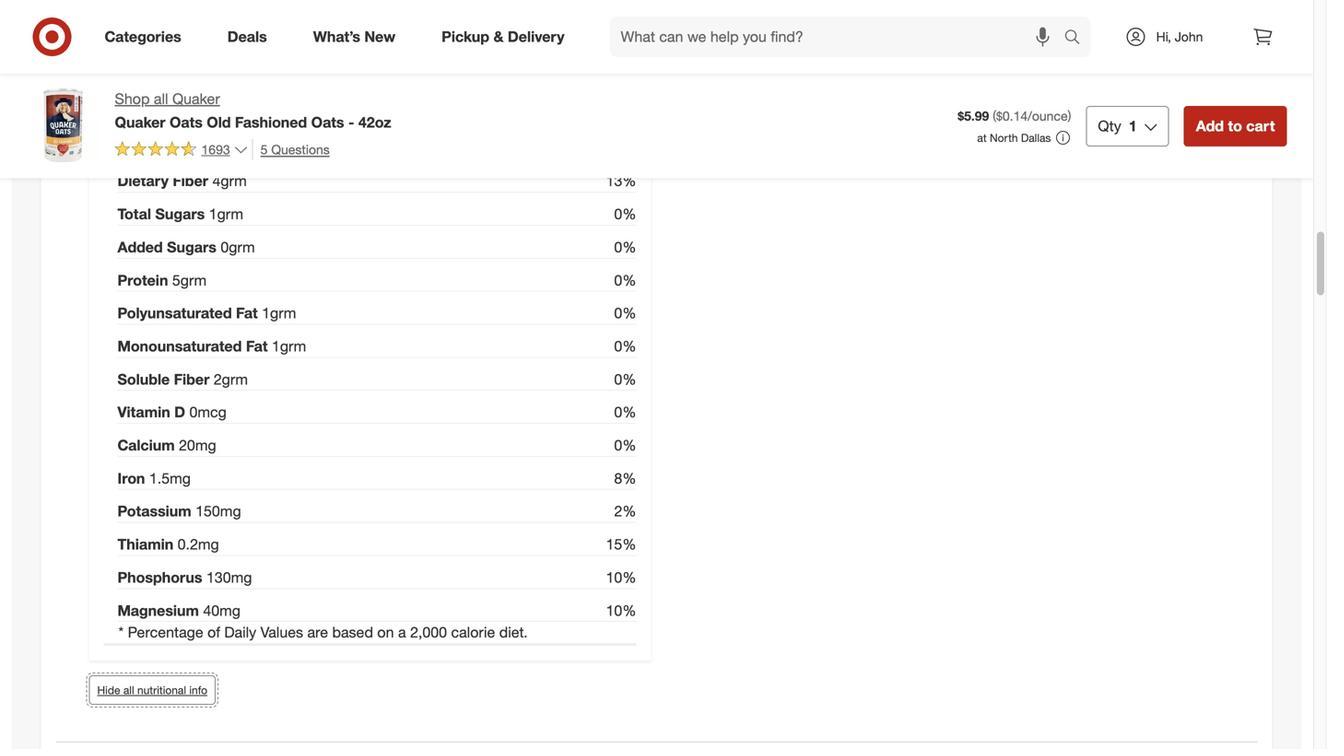 Task type: locate. For each thing, give the bounding box(es) containing it.
delivery
[[508, 28, 565, 46]]

questions
[[271, 141, 330, 158]]

sugars down total sugars 1 grm on the left
[[167, 238, 217, 256]]

potassium 150 mg
[[118, 503, 241, 521]]

8 0% from the top
[[615, 371, 637, 388]]

fat for polyunsaturated
[[236, 304, 258, 322]]

1
[[1129, 117, 1138, 135], [209, 205, 217, 223], [262, 304, 270, 322], [272, 337, 280, 355]]

5 down fashioned
[[261, 141, 268, 158]]

1 10% from the top
[[606, 569, 637, 587]]

polyunsaturated fat 1 grm
[[118, 304, 296, 322]]

deals link
[[212, 17, 290, 57]]

quaker down the shop
[[115, 113, 166, 131]]

what's
[[313, 28, 360, 46]]

fat up monounsaturated fat 1 grm
[[236, 304, 258, 322]]

What can we help you find? suggestions appear below search field
[[610, 17, 1069, 57]]

fat for monounsaturated
[[246, 337, 268, 355]]

nutritional
[[137, 684, 186, 698]]

iron 1.5 mg
[[118, 470, 191, 488]]

0% for calcium 20 mg
[[615, 437, 637, 455]]

1 vertical spatial total
[[118, 205, 151, 223]]

what's new
[[313, 28, 396, 46]]

total up dietary at the top left of page
[[118, 139, 151, 157]]

all inside shop all quaker quaker oats old fashioned oats - 42oz
[[154, 90, 168, 108]]

phosphorus 130 mg
[[118, 569, 252, 587]]

fiber for dietary fiber
[[173, 172, 208, 190]]

mg for sodium 0 mg
[[183, 106, 204, 124]]

fiber left 2
[[174, 371, 210, 388]]

3 0% from the top
[[615, 205, 637, 223]]

0 vertical spatial 10%
[[606, 569, 637, 587]]

42oz
[[359, 113, 391, 131]]

calorie
[[451, 624, 495, 642]]

0 horizontal spatial 5
[[172, 271, 181, 289]]

polyunsaturated
[[118, 304, 232, 322]]

values
[[261, 624, 303, 642]]

2,000
[[410, 624, 447, 642]]

monounsaturated
[[118, 337, 242, 355]]

0 vertical spatial quaker
[[172, 90, 220, 108]]

grm for added sugars 0 grm
[[229, 238, 255, 256]]

all inside button
[[123, 684, 134, 698]]

percentage
[[128, 624, 203, 642]]

1693
[[201, 141, 230, 157]]

5 questions
[[261, 141, 330, 158]]

dietary
[[118, 172, 169, 190]]

sugars
[[155, 205, 205, 223], [167, 238, 217, 256]]

0 vertical spatial all
[[154, 90, 168, 108]]

1 total from the top
[[118, 139, 151, 157]]

all right the shop
[[154, 90, 168, 108]]

total
[[118, 139, 151, 157], [118, 205, 151, 223]]

quaker up the old
[[172, 90, 220, 108]]

d
[[174, 404, 185, 422]]

add to cart button
[[1185, 106, 1288, 146]]

soluble
[[118, 371, 170, 388]]

4 0% from the top
[[615, 238, 637, 256]]

protein 5 grm
[[118, 271, 207, 289]]

0 vertical spatial sugars
[[155, 205, 205, 223]]

mg for magnesium 40 mg
[[220, 602, 241, 620]]

all right the hide
[[123, 684, 134, 698]]

based
[[332, 624, 373, 642]]

sugars down dietary fiber 4 grm
[[155, 205, 205, 223]]

9 0% from the top
[[615, 404, 637, 422]]

1 vertical spatial 5
[[172, 271, 181, 289]]

0% for polyunsaturated fat 1 grm
[[615, 304, 637, 322]]

all
[[154, 90, 168, 108], [123, 684, 134, 698]]

2 oats from the left
[[311, 113, 344, 131]]

image of quaker oats old fashioned oats - 42oz image
[[26, 89, 100, 162]]

trans fat
[[118, 40, 181, 58]]

monounsaturated fat 1 grm
[[118, 337, 306, 355]]

2 10% from the top
[[606, 602, 637, 620]]

total for total sugars
[[118, 205, 151, 223]]

oats left -
[[311, 113, 344, 131]]

0 vertical spatial total
[[118, 139, 151, 157]]

1 for monounsaturated fat 1 grm
[[272, 337, 280, 355]]

1 for total sugars 1 grm
[[209, 205, 217, 223]]

6 0% from the top
[[615, 304, 637, 322]]

10 0% from the top
[[615, 437, 637, 455]]

0 vertical spatial 5
[[261, 141, 268, 158]]

hi, john
[[1157, 29, 1204, 45]]

5 up polyunsaturated
[[172, 271, 181, 289]]

search button
[[1056, 17, 1101, 61]]

oats
[[170, 113, 203, 131], [311, 113, 344, 131]]

daily
[[224, 624, 256, 642]]

shop
[[115, 90, 150, 108]]

0 right d
[[189, 404, 198, 422]]

0 horizontal spatial all
[[123, 684, 134, 698]]

1 vertical spatial 10%
[[606, 602, 637, 620]]

hide all nutritional info
[[97, 684, 207, 698]]

vitamin d 0 mcg
[[118, 404, 227, 422]]

1 horizontal spatial oats
[[311, 113, 344, 131]]

qty 1
[[1099, 117, 1138, 135]]

fiber left "4"
[[173, 172, 208, 190]]

1 vertical spatial fat
[[236, 304, 258, 322]]

1 vertical spatial all
[[123, 684, 134, 698]]

1 oats from the left
[[170, 113, 203, 131]]

0% for protein 5 grm
[[615, 271, 637, 289]]

magnesium 40 mg
[[118, 602, 241, 620]]

cart
[[1247, 117, 1276, 135]]

fat
[[160, 40, 181, 58], [236, 304, 258, 322], [246, 337, 268, 355]]

added sugars 0 grm
[[118, 238, 255, 256]]

cholesterol 0 mg
[[118, 73, 232, 91]]

grm for soluble fiber 2 grm
[[222, 371, 248, 388]]

*
[[118, 624, 124, 642]]

1 down polyunsaturated fat 1 grm
[[272, 337, 280, 355]]

oats up 1693 link
[[170, 113, 203, 131]]

8%
[[615, 470, 637, 488]]

10%
[[606, 569, 637, 587], [606, 602, 637, 620]]

1 horizontal spatial all
[[154, 90, 168, 108]]

pickup
[[442, 28, 490, 46]]

mg for calcium 20 mg
[[195, 437, 216, 455]]

thiamin
[[118, 536, 174, 554]]

fat down polyunsaturated fat 1 grm
[[246, 337, 268, 355]]

20
[[179, 437, 195, 455]]

1 up monounsaturated fat 1 grm
[[262, 304, 270, 322]]

a
[[398, 624, 406, 642]]

total up added
[[118, 205, 151, 223]]

soluble fiber 2 grm
[[118, 371, 248, 388]]

1 vertical spatial sugars
[[167, 238, 217, 256]]

5 0% from the top
[[615, 271, 637, 289]]

0%
[[615, 40, 637, 58], [615, 73, 637, 91], [615, 205, 637, 223], [615, 238, 637, 256], [615, 271, 637, 289], [615, 304, 637, 322], [615, 337, 637, 355], [615, 371, 637, 388], [615, 404, 637, 422], [615, 437, 637, 455]]

0 vertical spatial fat
[[160, 40, 181, 58]]

)
[[1068, 108, 1072, 124]]

2 0% from the top
[[615, 73, 637, 91]]

0 vertical spatial fiber
[[173, 172, 208, 190]]

1 vertical spatial fiber
[[174, 371, 210, 388]]

1 down "4"
[[209, 205, 217, 223]]

shop all quaker quaker oats old fashioned oats - 42oz
[[115, 90, 391, 131]]

0 horizontal spatial oats
[[170, 113, 203, 131]]

of
[[208, 624, 220, 642]]

2 vertical spatial fat
[[246, 337, 268, 355]]

7 0% from the top
[[615, 337, 637, 355]]

5
[[261, 141, 268, 158], [172, 271, 181, 289]]

1693 link
[[115, 139, 249, 162]]

1 vertical spatial quaker
[[115, 113, 166, 131]]

0% for added sugars 0 grm
[[615, 238, 637, 256]]

1 0% from the top
[[615, 40, 637, 58]]

mg
[[211, 73, 232, 91], [183, 106, 204, 124], [195, 437, 216, 455], [170, 470, 191, 488], [220, 503, 241, 521], [198, 536, 219, 554], [231, 569, 252, 587], [220, 602, 241, 620]]

fat up cholesterol 0 mg
[[160, 40, 181, 58]]

mg for phosphorus 130 mg
[[231, 569, 252, 587]]

0 horizontal spatial quaker
[[115, 113, 166, 131]]

1 horizontal spatial quaker
[[172, 90, 220, 108]]

2 total from the top
[[118, 205, 151, 223]]

quaker
[[172, 90, 220, 108], [115, 113, 166, 131]]



Task type: describe. For each thing, give the bounding box(es) containing it.
are
[[307, 624, 328, 642]]

mg for iron 1.5 mg
[[170, 470, 191, 488]]

-
[[348, 113, 355, 131]]

2%
[[615, 503, 637, 521]]

fashioned
[[235, 113, 307, 131]]

info
[[189, 684, 207, 698]]

grm for total sugars 1 grm
[[217, 205, 243, 223]]

sugars for added sugars
[[167, 238, 217, 256]]

pickup & delivery
[[442, 28, 565, 46]]

mg for thiamin 0.2 mg
[[198, 536, 219, 554]]

thiamin 0.2 mg
[[118, 536, 219, 554]]

1.5
[[149, 470, 170, 488]]

total for total carbohydrate
[[118, 139, 151, 157]]

all for shop
[[154, 90, 168, 108]]

27
[[256, 139, 272, 157]]

10% for magnesium 40 mg
[[606, 602, 637, 620]]

all for hide
[[123, 684, 134, 698]]

$5.99 ( $0.14 /ounce )
[[958, 108, 1072, 124]]

mg for potassium 150 mg
[[220, 503, 241, 521]]

calcium
[[118, 437, 175, 455]]

mcg
[[198, 404, 227, 422]]

north
[[990, 131, 1019, 145]]

hide
[[97, 684, 120, 698]]

grm for monounsaturated fat 1 grm
[[280, 337, 306, 355]]

added
[[118, 238, 163, 256]]

40
[[203, 602, 220, 620]]

protein
[[118, 271, 168, 289]]

new
[[365, 28, 396, 46]]

130
[[206, 569, 231, 587]]

0 down cholesterol 0 mg
[[175, 106, 183, 124]]

john
[[1175, 29, 1204, 45]]

grm for total carbohydrate 27 grm
[[272, 139, 298, 157]]

1 horizontal spatial 5
[[261, 141, 268, 158]]

cholesterol
[[118, 73, 198, 91]]

(
[[993, 108, 997, 124]]

calcium 20 mg
[[118, 437, 216, 455]]

hide all nutritional info button
[[89, 676, 216, 705]]

fiber for soluble fiber
[[174, 371, 210, 388]]

what's new link
[[298, 17, 419, 57]]

carbohydrate
[[155, 139, 252, 157]]

1 right qty
[[1129, 117, 1138, 135]]

0% for vitamin d 0 mcg
[[615, 404, 637, 422]]

mg for cholesterol 0 mg
[[211, 73, 232, 91]]

$0.14
[[997, 108, 1028, 124]]

trans
[[118, 40, 156, 58]]

0% for monounsaturated fat 1 grm
[[615, 337, 637, 355]]

13%
[[606, 172, 637, 190]]

total sugars 1 grm
[[118, 205, 243, 223]]

dietary fiber 4 grm
[[118, 172, 247, 190]]

4
[[212, 172, 221, 190]]

total carbohydrate 27 grm
[[118, 139, 298, 157]]

0% for total sugars 1 grm
[[615, 205, 637, 223]]

add
[[1197, 117, 1225, 135]]

&
[[494, 28, 504, 46]]

0 up the old
[[202, 73, 211, 91]]

sugars for total sugars
[[155, 205, 205, 223]]

15%
[[606, 536, 637, 554]]

fat for trans
[[160, 40, 181, 58]]

grm for polyunsaturated fat 1 grm
[[270, 304, 296, 322]]

pickup & delivery link
[[426, 17, 588, 57]]

old
[[207, 113, 231, 131]]

0 down total sugars 1 grm on the left
[[221, 238, 229, 256]]

vitamin
[[118, 404, 170, 422]]

0% for soluble fiber 2 grm
[[615, 371, 637, 388]]

hi,
[[1157, 29, 1172, 45]]

dallas
[[1022, 131, 1052, 145]]

to
[[1229, 117, 1243, 135]]

10% for phosphorus 130 mg
[[606, 569, 637, 587]]

at
[[978, 131, 987, 145]]

iron
[[118, 470, 145, 488]]

5 questions link
[[252, 139, 330, 160]]

0% for cholesterol 0 mg
[[615, 73, 637, 91]]

sodium 0 mg
[[118, 106, 204, 124]]

categories link
[[89, 17, 204, 57]]

grm for dietary fiber 4 grm
[[221, 172, 247, 190]]

sodium
[[118, 106, 171, 124]]

potassium
[[118, 503, 191, 521]]

* percentage of daily values are based on a 2,000 calorie diet.
[[118, 624, 528, 642]]

qty
[[1099, 117, 1122, 135]]

0.2
[[178, 536, 198, 554]]

categories
[[105, 28, 181, 46]]

3%
[[615, 7, 637, 25]]

phosphorus
[[118, 569, 202, 587]]

at north dallas
[[978, 131, 1052, 145]]

$5.99
[[958, 108, 990, 124]]

magnesium
[[118, 602, 199, 620]]

1 for polyunsaturated fat 1 grm
[[262, 304, 270, 322]]

on
[[378, 624, 394, 642]]

add to cart
[[1197, 117, 1276, 135]]

2
[[214, 371, 222, 388]]

deals
[[227, 28, 267, 46]]

diet.
[[500, 624, 528, 642]]

/ounce
[[1028, 108, 1068, 124]]



Task type: vqa. For each thing, say whether or not it's contained in the screenshot.
the 1693 LINK
yes



